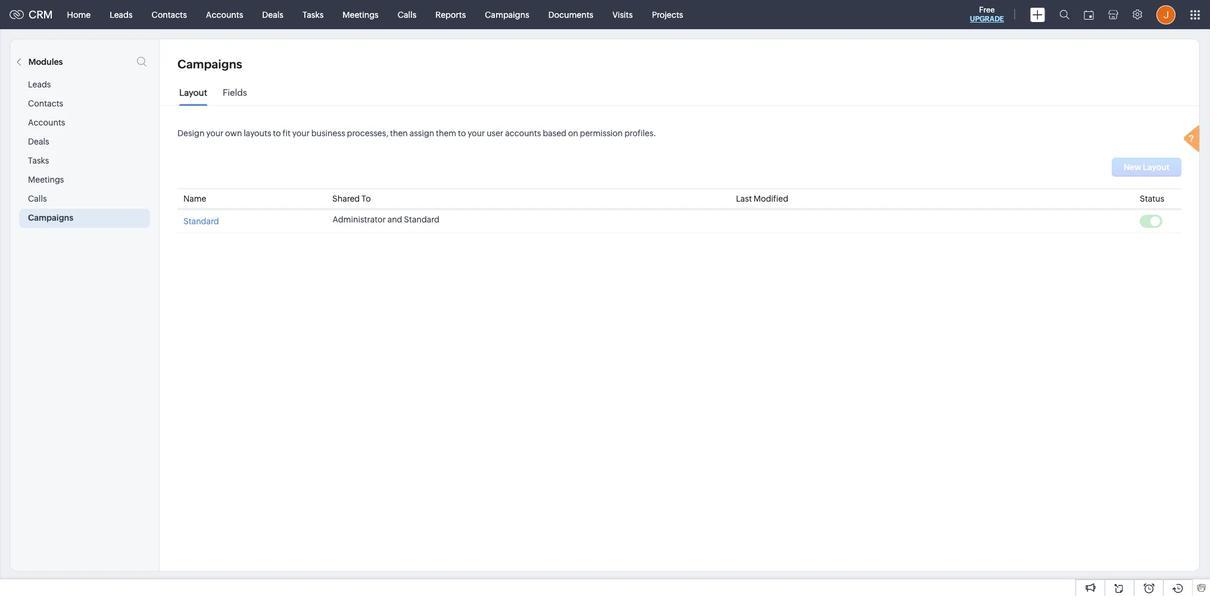 Task type: locate. For each thing, give the bounding box(es) containing it.
1 horizontal spatial leads
[[110, 10, 133, 19]]

1 horizontal spatial campaigns
[[177, 57, 242, 71]]

1 horizontal spatial accounts
[[206, 10, 243, 19]]

1 horizontal spatial to
[[458, 129, 466, 138]]

processes,
[[347, 129, 388, 138]]

0 vertical spatial deals
[[262, 10, 283, 19]]

deals
[[262, 10, 283, 19], [28, 137, 49, 147]]

to
[[273, 129, 281, 138], [458, 129, 466, 138]]

0 horizontal spatial accounts
[[28, 118, 65, 127]]

create menu image
[[1030, 7, 1045, 22]]

1 vertical spatial contacts
[[28, 99, 63, 108]]

standard down the name on the left of the page
[[183, 217, 219, 226]]

0 horizontal spatial deals
[[28, 137, 49, 147]]

1 horizontal spatial contacts
[[152, 10, 187, 19]]

your left own
[[206, 129, 224, 138]]

leads
[[110, 10, 133, 19], [28, 80, 51, 89]]

0 horizontal spatial meetings
[[28, 175, 64, 185]]

0 horizontal spatial contacts
[[28, 99, 63, 108]]

leads down modules
[[28, 80, 51, 89]]

modules
[[28, 57, 63, 67]]

tasks link
[[293, 0, 333, 29]]

2 horizontal spatial your
[[468, 129, 485, 138]]

standard
[[404, 215, 440, 225], [183, 217, 219, 226]]

profile element
[[1149, 0, 1183, 29]]

your right fit
[[292, 129, 310, 138]]

fields link
[[223, 88, 247, 107]]

1 vertical spatial leads
[[28, 80, 51, 89]]

1 horizontal spatial your
[[292, 129, 310, 138]]

0 horizontal spatial campaigns
[[28, 213, 73, 223]]

1 horizontal spatial deals
[[262, 10, 283, 19]]

own
[[225, 129, 242, 138]]

leads right home "link"
[[110, 10, 133, 19]]

accounts
[[206, 10, 243, 19], [28, 118, 65, 127]]

status
[[1140, 194, 1164, 204]]

to right them
[[458, 129, 466, 138]]

last modified
[[736, 194, 788, 204]]

administrator
[[333, 215, 386, 225]]

shared
[[332, 194, 360, 204]]

search element
[[1052, 0, 1077, 29]]

contacts
[[152, 10, 187, 19], [28, 99, 63, 108]]

free
[[979, 5, 995, 14]]

2 to from the left
[[458, 129, 466, 138]]

standard link
[[183, 215, 219, 226]]

1 horizontal spatial calls
[[398, 10, 416, 19]]

None button
[[1112, 158, 1182, 177]]

calls
[[398, 10, 416, 19], [28, 194, 47, 204]]

3 your from the left
[[468, 129, 485, 138]]

0 vertical spatial tasks
[[303, 10, 324, 19]]

contacts down modules
[[28, 99, 63, 108]]

then
[[390, 129, 408, 138]]

design your own layouts to fit your business processes, then assign them to your user accounts based on permission profiles.
[[177, 129, 656, 138]]

profiles.
[[625, 129, 656, 138]]

reports
[[436, 10, 466, 19]]

and
[[387, 215, 402, 225]]

0 horizontal spatial to
[[273, 129, 281, 138]]

1 horizontal spatial standard
[[404, 215, 440, 225]]

home link
[[58, 0, 100, 29]]

calendar image
[[1084, 10, 1094, 19]]

1 vertical spatial deals
[[28, 137, 49, 147]]

your
[[206, 129, 224, 138], [292, 129, 310, 138], [468, 129, 485, 138]]

accounts link
[[196, 0, 253, 29]]

leads link
[[100, 0, 142, 29]]

campaigns
[[485, 10, 529, 19], [177, 57, 242, 71], [28, 213, 73, 223]]

standard right and
[[404, 215, 440, 225]]

your left user
[[468, 129, 485, 138]]

meetings
[[343, 10, 379, 19], [28, 175, 64, 185]]

administrator and standard
[[333, 215, 440, 225]]

accounts
[[505, 129, 541, 138]]

0 vertical spatial meetings
[[343, 10, 379, 19]]

0 vertical spatial accounts
[[206, 10, 243, 19]]

calls link
[[388, 0, 426, 29]]

fit
[[283, 129, 291, 138]]

to left fit
[[273, 129, 281, 138]]

0 vertical spatial campaigns
[[485, 10, 529, 19]]

0 horizontal spatial calls
[[28, 194, 47, 204]]

crm
[[29, 8, 53, 21]]

home
[[67, 10, 91, 19]]

to
[[362, 194, 371, 204]]

based
[[543, 129, 566, 138]]

crm link
[[10, 8, 53, 21]]

0 vertical spatial calls
[[398, 10, 416, 19]]

contacts right leads link
[[152, 10, 187, 19]]

1 vertical spatial meetings
[[28, 175, 64, 185]]

0 horizontal spatial your
[[206, 129, 224, 138]]

tasks
[[303, 10, 324, 19], [28, 156, 49, 166]]

1 vertical spatial accounts
[[28, 118, 65, 127]]

user
[[487, 129, 503, 138]]

0 horizontal spatial tasks
[[28, 156, 49, 166]]

reports link
[[426, 0, 475, 29]]

1 vertical spatial calls
[[28, 194, 47, 204]]



Task type: describe. For each thing, give the bounding box(es) containing it.
meetings link
[[333, 0, 388, 29]]

modified
[[754, 194, 788, 204]]

layout
[[179, 88, 207, 98]]

them
[[436, 129, 456, 138]]

visits link
[[603, 0, 642, 29]]

2 horizontal spatial campaigns
[[485, 10, 529, 19]]

documents link
[[539, 0, 603, 29]]

1 your from the left
[[206, 129, 224, 138]]

2 vertical spatial campaigns
[[28, 213, 73, 223]]

business
[[311, 129, 345, 138]]

1 vertical spatial tasks
[[28, 156, 49, 166]]

permission
[[580, 129, 623, 138]]

name
[[183, 194, 206, 204]]

2 your from the left
[[292, 129, 310, 138]]

shared to
[[332, 194, 371, 204]]

0 vertical spatial contacts
[[152, 10, 187, 19]]

create menu element
[[1023, 0, 1052, 29]]

1 vertical spatial campaigns
[[177, 57, 242, 71]]

documents
[[548, 10, 593, 19]]

contacts link
[[142, 0, 196, 29]]

deals link
[[253, 0, 293, 29]]

0 horizontal spatial standard
[[183, 217, 219, 226]]

campaigns link
[[475, 0, 539, 29]]

profile image
[[1157, 5, 1176, 24]]

on
[[568, 129, 578, 138]]

projects
[[652, 10, 683, 19]]

1 horizontal spatial meetings
[[343, 10, 379, 19]]

1 to from the left
[[273, 129, 281, 138]]

fields
[[223, 88, 247, 98]]

free upgrade
[[970, 5, 1004, 23]]

search image
[[1060, 10, 1070, 20]]

layout link
[[179, 88, 207, 107]]

0 horizontal spatial leads
[[28, 80, 51, 89]]

projects link
[[642, 0, 693, 29]]

assign
[[410, 129, 434, 138]]

last
[[736, 194, 752, 204]]

layouts
[[244, 129, 271, 138]]

visits
[[613, 10, 633, 19]]

upgrade
[[970, 15, 1004, 23]]

1 horizontal spatial tasks
[[303, 10, 324, 19]]

design
[[177, 129, 205, 138]]

0 vertical spatial leads
[[110, 10, 133, 19]]

accounts inside 'link'
[[206, 10, 243, 19]]



Task type: vqa. For each thing, say whether or not it's contained in the screenshot.
standard Link
yes



